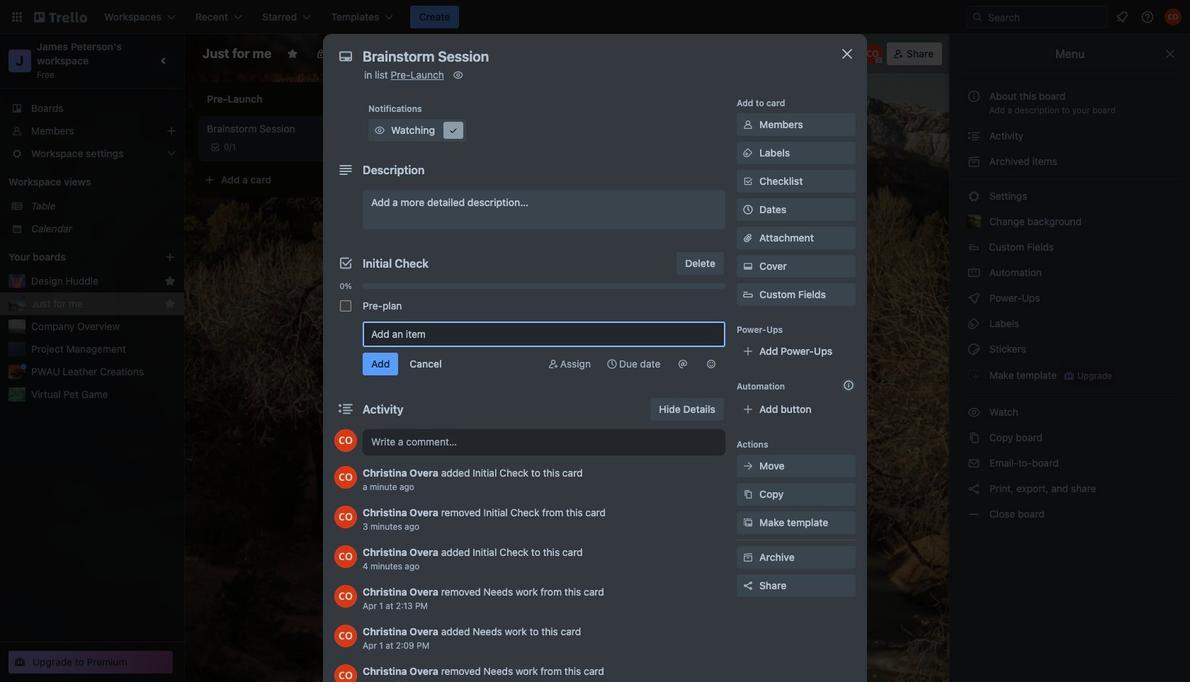 Task type: vqa. For each thing, say whether or not it's contained in the screenshot.
Star or unstar board Icon
yes



Task type: locate. For each thing, give the bounding box(es) containing it.
0 vertical spatial starred icon image
[[164, 276, 176, 287]]

0 horizontal spatial christina overa (christinaovera) image
[[335, 665, 357, 683]]

sm image
[[451, 68, 466, 82], [741, 118, 756, 132], [447, 123, 461, 138], [741, 146, 756, 160], [741, 259, 756, 274], [968, 317, 982, 331], [968, 342, 982, 357], [546, 357, 561, 371], [705, 357, 719, 371], [968, 456, 982, 471], [968, 508, 982, 522], [741, 516, 756, 530], [741, 551, 756, 565]]

christina overa (christinaovera) image
[[1165, 9, 1182, 26], [335, 665, 357, 683]]

0 vertical spatial christina overa (christinaovera) image
[[1165, 9, 1182, 26]]

starred icon image
[[164, 276, 176, 287], [164, 298, 176, 310]]

christina overa (christinaovera) image
[[863, 44, 883, 64], [335, 430, 357, 452], [335, 466, 357, 489], [335, 506, 357, 529], [335, 546, 357, 568], [335, 585, 357, 608], [335, 625, 357, 648]]

sm image
[[713, 43, 733, 62], [373, 123, 387, 138], [968, 129, 982, 143], [968, 155, 982, 169], [968, 189, 982, 203], [968, 266, 982, 280], [968, 291, 982, 305], [605, 357, 619, 371], [676, 357, 690, 371], [968, 368, 982, 382], [968, 405, 982, 420], [968, 431, 982, 445], [741, 459, 756, 473], [968, 482, 982, 496], [741, 488, 756, 502]]

add board image
[[164, 252, 176, 263]]

None submit
[[363, 353, 399, 376]]

1 horizontal spatial christina overa (christinaovera) image
[[1165, 9, 1182, 26]]

1 vertical spatial starred icon image
[[164, 298, 176, 310]]

create from template… image
[[363, 174, 374, 186]]

search image
[[972, 11, 984, 23]]

primary element
[[0, 0, 1191, 34]]

1 vertical spatial christina overa (christinaovera) image
[[335, 665, 357, 683]]

customize views image
[[444, 47, 458, 61]]

Add an item text field
[[363, 322, 726, 347]]

None checkbox
[[340, 301, 352, 312]]

None text field
[[356, 44, 824, 69]]

0 notifications image
[[1114, 9, 1131, 26]]



Task type: describe. For each thing, give the bounding box(es) containing it.
Board name text field
[[196, 43, 279, 65]]

star or unstar board image
[[287, 48, 299, 60]]

your boards with 6 items element
[[9, 249, 143, 266]]

close dialog image
[[839, 45, 856, 62]]

Search field
[[984, 7, 1108, 27]]

open information menu image
[[1141, 10, 1155, 24]]

2 starred icon image from the top
[[164, 298, 176, 310]]

Write a comment text field
[[363, 430, 726, 455]]

1 starred icon image from the top
[[164, 276, 176, 287]]



